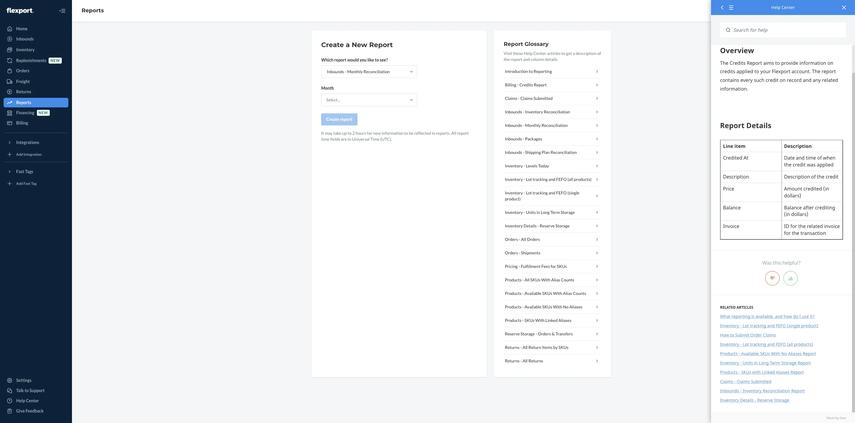 Task type: locate. For each thing, give the bounding box(es) containing it.
are
[[341, 137, 347, 142]]

fefo down "inventory - levels today" button
[[556, 177, 567, 182]]

monthly
[[347, 69, 363, 74], [525, 123, 541, 128]]

see?
[[380, 57, 388, 62]]

1 horizontal spatial submitted
[[751, 379, 772, 384]]

0 vertical spatial linked
[[546, 318, 558, 323]]

all up orders - shipments
[[521, 237, 526, 242]]

skus down products - available skus with alias counts
[[543, 304, 553, 309]]

products for products - skus with linked aliases
[[505, 318, 522, 323]]

skus up inventory - units in long term storage report
[[760, 351, 770, 357]]

levels
[[526, 163, 538, 168]]

new up orders 'link'
[[51, 58, 60, 63]]

(single
[[568, 190, 580, 195], [787, 323, 801, 329]]

inbounds - inventory reconciliation
[[505, 109, 570, 114]]

to right talk
[[25, 388, 29, 393]]

1 horizontal spatial help center
[[772, 5, 795, 10]]

to right how
[[731, 332, 735, 338]]

1 horizontal spatial (single
[[787, 323, 801, 329]]

reports inside "link"
[[16, 100, 31, 105]]

counts for products - all skus with alias counts
[[561, 277, 575, 282]]

inventory - lot tracking and fefo (all products) up products - available skus with no aliases report
[[721, 342, 814, 347]]

0 vertical spatial help
[[772, 5, 781, 10]]

billing inside button
[[505, 82, 517, 87]]

for up time
[[367, 131, 373, 136]]

returns - all return items by skus
[[505, 345, 569, 350]]

0 vertical spatial submitted
[[534, 96, 553, 101]]

1 horizontal spatial inventory details - reserve storage
[[721, 397, 790, 403]]

lot
[[526, 177, 532, 182], [526, 190, 532, 195], [743, 323, 749, 329], [743, 342, 749, 347]]

no for products - available skus with no aliases report
[[782, 351, 787, 357]]

with up inventory - units in long term storage report
[[772, 351, 781, 357]]

inbounds - packages button
[[504, 132, 602, 146]]

1 vertical spatial for
[[551, 264, 556, 269]]

to left 'reporting'
[[529, 69, 533, 74]]

available down products - all skus with alias counts
[[525, 291, 542, 296]]

with inside products - skus with linked aliases button
[[536, 318, 545, 323]]

visit these help center articles to get a description of the report and column details.
[[504, 51, 601, 62]]

1 horizontal spatial inventory - lot tracking and fefo (single product)
[[721, 323, 819, 329]]

aliases inside products - skus with linked aliases button
[[559, 318, 572, 323]]

articles inside the visit these help center articles to get a description of the report and column details.
[[547, 51, 561, 56]]

products - skus with linked aliases
[[505, 318, 572, 323]]

all
[[452, 131, 457, 136], [521, 237, 526, 242], [525, 277, 530, 282], [523, 345, 528, 350], [523, 358, 528, 363]]

- inside products - skus with linked aliases button
[[523, 318, 524, 323]]

details
[[524, 223, 537, 228], [741, 397, 754, 403]]

details down inbounds - inventory reconciliation report in the bottom of the page
[[741, 397, 754, 403]]

returns for returns
[[16, 89, 31, 94]]

elevio by dixa
[[827, 416, 847, 420]]

no up inventory - units in long term storage report
[[782, 351, 787, 357]]

0 horizontal spatial reports
[[16, 100, 31, 105]]

0 vertical spatial billing
[[505, 82, 517, 87]]

new for replenishments
[[51, 58, 60, 63]]

articles up the details. at the top right
[[547, 51, 561, 56]]

inventory - units in long term storage report
[[721, 360, 811, 366]]

1 vertical spatial product)
[[802, 323, 819, 329]]

report up up
[[340, 117, 353, 122]]

select...
[[327, 97, 340, 102]]

1 vertical spatial inventory - lot tracking and fefo (single product)
[[721, 323, 819, 329]]

linked down products - available skus with no aliases button
[[546, 318, 558, 323]]

0 vertical spatial for
[[367, 131, 373, 136]]

1 horizontal spatial details
[[741, 397, 754, 403]]

inbounds inside "button"
[[505, 123, 522, 128]]

reconciliation down "claims - claims submitted" button
[[544, 109, 570, 114]]

alias
[[552, 277, 561, 282], [563, 291, 572, 296]]

0 vertical spatial long
[[541, 210, 550, 215]]

home link
[[4, 24, 68, 34]]

0 vertical spatial claims - claims submitted
[[505, 96, 553, 101]]

by right the 'items'
[[554, 345, 558, 350]]

all down fulfillment
[[525, 277, 530, 282]]

0 vertical spatial no
[[563, 304, 569, 309]]

- inside the inbounds - packages button
[[523, 136, 525, 141]]

available for products - available skus with no aliases
[[525, 304, 542, 309]]

it may take up to 2 hours for new information to be reflected in reports. all report time fields are in universal time (utc).
[[321, 131, 469, 142]]

0 vertical spatial product)
[[505, 196, 521, 201]]

inventory - lot tracking and fefo (all products) button
[[504, 173, 602, 186]]

all for returns - all return items by skus
[[523, 345, 528, 350]]

(utc).
[[381, 137, 392, 142]]

0 vertical spatial inventory - lot tracking and fefo (single product)
[[505, 190, 580, 201]]

orders inside orders - shipments 'button'
[[505, 250, 518, 255]]

settings
[[16, 378, 31, 383]]

1 vertical spatial add
[[16, 181, 23, 186]]

new
[[51, 58, 60, 63], [39, 111, 48, 115], [373, 131, 381, 136]]

alias for products - available skus with alias counts
[[563, 291, 572, 296]]

reconciliation down the inbounds - packages button
[[551, 150, 577, 155]]

alias down pricing - fulfillment fees for skus button
[[552, 277, 561, 282]]

and
[[524, 57, 530, 62], [549, 177, 556, 182], [549, 190, 556, 195], [776, 314, 783, 319], [768, 323, 775, 329], [768, 342, 775, 347]]

1 vertical spatial long
[[759, 360, 769, 366]]

- inside products - available skus with no aliases button
[[523, 304, 524, 309]]

fast
[[16, 169, 24, 174], [24, 181, 30, 186]]

returns link
[[4, 87, 68, 97]]

report
[[369, 41, 393, 49], [504, 41, 523, 47], [534, 82, 547, 87], [803, 351, 817, 357], [798, 360, 811, 366], [791, 369, 805, 375], [792, 388, 805, 394]]

0 horizontal spatial term
[[551, 210, 560, 215]]

units up with
[[743, 360, 753, 366]]

lot up how to submit order claims
[[743, 323, 749, 329]]

submitted down products - skus with linked aliases report
[[751, 379, 772, 384]]

0 horizontal spatial products)
[[574, 177, 592, 182]]

all inside orders - all orders button
[[521, 237, 526, 242]]

a right get
[[573, 51, 575, 56]]

all inside returns - all return items by skus button
[[523, 345, 528, 350]]

units for inventory - units in long term storage report
[[743, 360, 753, 366]]

0 vertical spatial reserve
[[540, 223, 555, 228]]

tracking down inventory - lot tracking and fefo (all products) button
[[533, 190, 548, 195]]

- inside returns - all return items by skus button
[[521, 345, 522, 350]]

lot inside "inventory - lot tracking and fefo (single product)" button
[[526, 190, 532, 195]]

inventory details - reserve storage
[[505, 223, 570, 228], [721, 397, 790, 403]]

tracking down "order"
[[751, 342, 767, 347]]

0 horizontal spatial a
[[346, 41, 350, 49]]

- inside inbounds - inventory reconciliation button
[[523, 109, 525, 114]]

report right reports.
[[457, 131, 469, 136]]

no inside button
[[563, 304, 569, 309]]

is
[[752, 314, 755, 319]]

1 horizontal spatial articles
[[737, 305, 754, 310]]

products - available skus with no aliases
[[505, 304, 583, 309]]

inventory - lot tracking and fefo (single product) button
[[504, 186, 602, 206]]

claims - claims submitted
[[505, 96, 553, 101], [721, 379, 772, 384]]

inbounds - monthly reconciliation down inbounds - inventory reconciliation
[[505, 123, 568, 128]]

orders - shipments button
[[504, 246, 602, 260]]

help down report glossary
[[524, 51, 533, 56]]

0 vertical spatial center
[[782, 5, 795, 10]]

items
[[542, 345, 553, 350]]

0 vertical spatial available
[[525, 291, 542, 296]]

create up may
[[327, 117, 340, 122]]

flexport logo image
[[7, 8, 34, 14]]

fast inside add fast tag link
[[24, 181, 30, 186]]

1 horizontal spatial no
[[782, 351, 787, 357]]

pricing - fulfillment fees for skus
[[505, 264, 567, 269]]

2 add from the top
[[16, 181, 23, 186]]

available up the products - skus with linked aliases
[[525, 304, 542, 309]]

1 vertical spatial billing
[[16, 120, 28, 125]]

inventory - levels today
[[505, 163, 549, 168]]

lot inside inventory - lot tracking and fefo (all products) button
[[526, 177, 532, 182]]

to right like
[[375, 57, 379, 62]]

0 horizontal spatial inbounds - monthly reconciliation
[[327, 69, 390, 74]]

aliases inside products - available skus with no aliases button
[[570, 304, 583, 309]]

counts for products - available skus with alias counts
[[573, 291, 586, 296]]

units inside button
[[526, 210, 536, 215]]

this
[[774, 260, 782, 266]]

add down 'fast tags'
[[16, 181, 23, 186]]

inbounds - inventory reconciliation report
[[721, 388, 805, 394]]

(all up products - available skus with no aliases report
[[787, 342, 793, 347]]

reports.
[[436, 131, 451, 136]]

reserve
[[540, 223, 555, 228], [505, 331, 520, 336], [758, 397, 773, 403]]

with inside "products - all skus with alias counts" button
[[541, 277, 551, 282]]

skus left with
[[742, 369, 752, 375]]

0 horizontal spatial billing
[[16, 120, 28, 125]]

0 vertical spatial create
[[321, 41, 344, 49]]

term inside button
[[551, 210, 560, 215]]

0 vertical spatial articles
[[547, 51, 561, 56]]

report inside button
[[534, 82, 547, 87]]

term for inventory - units in long term storage
[[551, 210, 560, 215]]

1 vertical spatial reports
[[16, 100, 31, 105]]

it
[[321, 131, 324, 136]]

inventory - lot tracking and fefo (single product) up inventory - units in long term storage
[[505, 190, 580, 201]]

2 vertical spatial help
[[16, 398, 25, 403]]

products - available skus with no aliases button
[[504, 300, 602, 314]]

units up inventory details - reserve storage button
[[526, 210, 536, 215]]

center inside the visit these help center articles to get a description of the report and column details.
[[534, 51, 547, 56]]

to left 2
[[348, 131, 352, 136]]

and left how
[[776, 314, 783, 319]]

all for returns - all returns
[[523, 358, 528, 363]]

1 horizontal spatial term
[[770, 360, 781, 366]]

create inside button
[[327, 117, 340, 122]]

0 horizontal spatial monthly
[[347, 69, 363, 74]]

do
[[794, 314, 799, 319]]

0 vertical spatial reports
[[82, 7, 104, 14]]

0 vertical spatial counts
[[561, 277, 575, 282]]

reports link
[[82, 7, 104, 14], [4, 98, 68, 107]]

inventory - lot tracking and fefo (all products) down "inventory - levels today" button
[[505, 177, 592, 182]]

long for inventory - units in long term storage report
[[759, 360, 769, 366]]

orders up the freight
[[16, 68, 29, 73]]

term up inventory details - reserve storage button
[[551, 210, 560, 215]]

0 vertical spatial (single
[[568, 190, 580, 195]]

with for products - available skus with no aliases
[[553, 304, 563, 309]]

2
[[353, 131, 355, 136]]

orders for orders - all orders
[[505, 237, 518, 242]]

by left dixa
[[836, 416, 840, 420]]

1 horizontal spatial monthly
[[525, 123, 541, 128]]

in inside button
[[537, 210, 540, 215]]

with
[[753, 369, 761, 375]]

0 horizontal spatial reports link
[[4, 98, 68, 107]]

1 vertical spatial counts
[[573, 291, 586, 296]]

linked down inventory - units in long term storage report
[[762, 369, 775, 375]]

claims - claims submitted down with
[[721, 379, 772, 384]]

center down 'talk to support'
[[26, 398, 39, 403]]

1 horizontal spatial reports
[[82, 7, 104, 14]]

- inside inbounds - shipping plan reconciliation button
[[523, 150, 525, 155]]

billing down introduction
[[505, 82, 517, 87]]

new up time
[[373, 131, 381, 136]]

inbounds
[[16, 36, 34, 41], [327, 69, 344, 74], [505, 109, 522, 114], [505, 123, 522, 128], [505, 136, 522, 141], [505, 150, 522, 155], [721, 388, 739, 394]]

0 vertical spatial inbounds - monthly reconciliation
[[327, 69, 390, 74]]

tracking down today
[[533, 177, 548, 182]]

claims - claims submitted inside button
[[505, 96, 553, 101]]

alias for products - all skus with alias counts
[[552, 277, 561, 282]]

reconciliation inside "button"
[[542, 123, 568, 128]]

fields
[[331, 137, 340, 142]]

settings link
[[4, 376, 68, 385]]

1 horizontal spatial center
[[534, 51, 547, 56]]

create for create a new report
[[321, 41, 344, 49]]

reserve up the returns - all return items by skus
[[505, 331, 520, 336]]

products - all skus with alias counts button
[[504, 273, 602, 287]]

inventory - lot tracking and fefo (single product) down "what reporting is available, and how do i use it?"
[[721, 323, 819, 329]]

inbounds - monthly reconciliation inside "button"
[[505, 123, 568, 128]]

all right reports.
[[452, 131, 457, 136]]

0 vertical spatial products)
[[574, 177, 592, 182]]

(single inside button
[[568, 190, 580, 195]]

0 horizontal spatial product)
[[505, 196, 521, 201]]

0 horizontal spatial units
[[526, 210, 536, 215]]

fast left tags
[[16, 169, 24, 174]]

- inside returns - all returns button
[[521, 358, 522, 363]]

inbounds - shipping plan reconciliation
[[505, 150, 577, 155]]

with for products - available skus with alias counts
[[553, 291, 563, 296]]

long inside button
[[541, 210, 550, 215]]

in up with
[[755, 360, 758, 366]]

1 horizontal spatial a
[[573, 51, 575, 56]]

help inside help center link
[[16, 398, 25, 403]]

2 vertical spatial new
[[373, 131, 381, 136]]

orders left & at the right of page
[[538, 331, 551, 336]]

inbounds - shipping plan reconciliation button
[[504, 146, 602, 159]]

1 vertical spatial no
[[782, 351, 787, 357]]

storage
[[561, 210, 575, 215], [556, 223, 570, 228], [521, 331, 535, 336], [782, 360, 797, 366], [774, 397, 790, 403]]

1 horizontal spatial help
[[524, 51, 533, 56]]

storage up return
[[521, 331, 535, 336]]

0 vertical spatial term
[[551, 210, 560, 215]]

inbounds - monthly reconciliation
[[327, 69, 390, 74], [505, 123, 568, 128]]

all inside "products - all skus with alias counts" button
[[525, 277, 530, 282]]

helpful?
[[783, 260, 801, 266]]

with inside products - available skus with alias counts button
[[553, 291, 563, 296]]

1 vertical spatial (all
[[787, 342, 793, 347]]

monthly down which report would you like to see?
[[347, 69, 363, 74]]

new up billing 'link'
[[39, 111, 48, 115]]

available inside products - available skus with alias counts button
[[525, 291, 542, 296]]

all down the returns - all return items by skus
[[523, 358, 528, 363]]

- inside inventory - units in long term storage button
[[524, 210, 525, 215]]

products)
[[574, 177, 592, 182], [795, 342, 814, 347]]

1 horizontal spatial linked
[[762, 369, 775, 375]]

tracking up "order"
[[751, 323, 767, 329]]

information
[[382, 131, 404, 136]]

(single down do
[[787, 323, 801, 329]]

1 vertical spatial center
[[534, 51, 547, 56]]

1 horizontal spatial reserve
[[540, 223, 555, 228]]

skus down the transfers
[[559, 345, 569, 350]]

products - skus with linked aliases button
[[504, 314, 602, 327]]

1 vertical spatial submitted
[[751, 379, 772, 384]]

reconciliation down inbounds - inventory reconciliation button
[[542, 123, 568, 128]]

1 vertical spatial create
[[327, 117, 340, 122]]

- inside products - available skus with alias counts button
[[523, 291, 524, 296]]

- inside inbounds - monthly reconciliation "button"
[[523, 123, 525, 128]]

1 vertical spatial a
[[573, 51, 575, 56]]

like
[[368, 57, 374, 62]]

available up inventory - units in long term storage report
[[742, 351, 759, 357]]

0 vertical spatial details
[[524, 223, 537, 228]]

1 vertical spatial new
[[39, 111, 48, 115]]

1 horizontal spatial billing
[[505, 82, 517, 87]]

billing
[[505, 82, 517, 87], [16, 120, 28, 125]]

1 vertical spatial products)
[[795, 342, 814, 347]]

billing inside 'link'
[[16, 120, 28, 125]]

reserve inside button
[[505, 331, 520, 336]]

orders inside orders 'link'
[[16, 68, 29, 73]]

1 vertical spatial term
[[770, 360, 781, 366]]

linked inside button
[[546, 318, 558, 323]]

no for products - available skus with no aliases
[[563, 304, 569, 309]]

0 horizontal spatial articles
[[547, 51, 561, 56]]

help center up the give feedback
[[16, 398, 39, 403]]

tags
[[25, 169, 33, 174]]

was
[[763, 260, 772, 266]]

to inside the visit these help center articles to get a description of the report and column details.
[[562, 51, 566, 56]]

0 horizontal spatial new
[[39, 111, 48, 115]]

0 horizontal spatial inventory - lot tracking and fefo (single product)
[[505, 190, 580, 201]]

0 vertical spatial alias
[[552, 277, 561, 282]]

billing down "financing"
[[16, 120, 28, 125]]

in
[[432, 131, 435, 136], [348, 137, 351, 142], [537, 210, 540, 215], [755, 360, 758, 366]]

to left get
[[562, 51, 566, 56]]

create up which
[[321, 41, 344, 49]]

in up inventory details - reserve storage button
[[537, 210, 540, 215]]

all inside returns - all returns button
[[523, 358, 528, 363]]

add left the "integration"
[[16, 152, 23, 157]]

inventory details - reserve storage down inventory - units in long term storage
[[505, 223, 570, 228]]

products for products - available skus with alias counts
[[505, 291, 522, 296]]

fast inside fast tags dropdown button
[[16, 169, 24, 174]]

billing for billing - credits report
[[505, 82, 517, 87]]

fulfillment
[[521, 264, 541, 269]]

1 horizontal spatial for
[[551, 264, 556, 269]]

0 vertical spatial (all
[[568, 177, 573, 182]]

2 horizontal spatial center
[[782, 5, 795, 10]]

all for products - all skus with alias counts
[[525, 277, 530, 282]]

create
[[321, 41, 344, 49], [327, 117, 340, 122]]

1 add from the top
[[16, 152, 23, 157]]

no
[[563, 304, 569, 309], [782, 351, 787, 357]]

with down fees
[[541, 277, 551, 282]]

help center link
[[4, 396, 68, 406]]

orders inside reserve storage - orders & transfers button
[[538, 331, 551, 336]]

0 vertical spatial units
[[526, 210, 536, 215]]

0 horizontal spatial help
[[16, 398, 25, 403]]

term down products - available skus with no aliases report
[[770, 360, 781, 366]]

be
[[409, 131, 414, 136]]

it?
[[810, 314, 815, 319]]

lot down "inventory - levels today"
[[526, 177, 532, 182]]

reporting
[[732, 314, 751, 319]]

with down products - available skus with alias counts button
[[553, 304, 563, 309]]

which
[[321, 57, 334, 62]]

reports
[[82, 7, 104, 14], [16, 100, 31, 105]]

1 horizontal spatial claims - claims submitted
[[721, 379, 772, 384]]

replenishments
[[16, 58, 46, 63]]

claims - claims submitted down credits
[[505, 96, 553, 101]]

inventory details - reserve storage down inbounds - inventory reconciliation report in the bottom of the page
[[721, 397, 790, 403]]

all inside it may take up to 2 hours for new information to be reflected in reports. all report time fields are in universal time (utc).
[[452, 131, 457, 136]]

1 vertical spatial available
[[525, 304, 542, 309]]

billing - credits report button
[[504, 78, 602, 92]]

0 horizontal spatial help center
[[16, 398, 39, 403]]

0 vertical spatial new
[[51, 58, 60, 63]]

1 vertical spatial inbounds - monthly reconciliation
[[505, 123, 568, 128]]

billing for billing
[[16, 120, 28, 125]]

how to submit order claims
[[721, 332, 777, 338]]

0 horizontal spatial center
[[26, 398, 39, 403]]

a left 'new'
[[346, 41, 350, 49]]

returns inside button
[[505, 345, 520, 350]]

2 vertical spatial available
[[742, 351, 759, 357]]

no down products - available skus with alias counts button
[[563, 304, 569, 309]]

inventory
[[16, 47, 35, 52], [525, 109, 543, 114], [505, 163, 523, 168], [505, 177, 523, 182], [505, 190, 523, 195], [505, 210, 523, 215], [505, 223, 523, 228], [721, 323, 740, 329], [721, 342, 740, 347], [721, 360, 740, 366], [743, 388, 762, 394], [721, 397, 740, 403]]

1 horizontal spatial new
[[51, 58, 60, 63]]

1 horizontal spatial reports link
[[82, 7, 104, 14]]

available inside products - available skus with no aliases button
[[525, 304, 542, 309]]

0 horizontal spatial for
[[367, 131, 373, 136]]

orders
[[16, 68, 29, 73], [505, 237, 518, 242], [527, 237, 540, 242], [505, 250, 518, 255], [538, 331, 551, 336]]

details up orders - all orders
[[524, 223, 537, 228]]

center up column
[[534, 51, 547, 56]]

pricing - fulfillment fees for skus button
[[504, 260, 602, 273]]

with inside products - available skus with no aliases button
[[553, 304, 563, 309]]

1 horizontal spatial by
[[836, 416, 840, 420]]

counts
[[561, 277, 575, 282], [573, 291, 586, 296]]

claims
[[505, 96, 518, 101], [521, 96, 533, 101], [764, 332, 777, 338], [721, 379, 734, 384], [737, 379, 750, 384]]

for inside button
[[551, 264, 556, 269]]

term
[[551, 210, 560, 215], [770, 360, 781, 366]]

0 horizontal spatial submitted
[[534, 96, 553, 101]]

long up inventory details - reserve storage button
[[541, 210, 550, 215]]

units
[[526, 210, 536, 215], [743, 360, 753, 366]]

fefo down inventory - lot tracking and fefo (all products) button
[[556, 190, 567, 195]]

by
[[554, 345, 558, 350], [836, 416, 840, 420]]

what reporting is available, and how do i use it?
[[721, 314, 815, 319]]

inbounds - monthly reconciliation down which report would you like to see?
[[327, 69, 390, 74]]

0 horizontal spatial inventory - lot tracking and fefo (all products)
[[505, 177, 592, 182]]



Task type: describe. For each thing, give the bounding box(es) containing it.
linked for with
[[762, 369, 775, 375]]

storage up inventory details - reserve storage button
[[561, 210, 575, 215]]

create report
[[327, 117, 353, 122]]

may
[[325, 131, 333, 136]]

products - available skus with no aliases report
[[721, 351, 817, 357]]

long for inventory - units in long term storage
[[541, 210, 550, 215]]

home
[[16, 26, 28, 31]]

- inside "inventory - lot tracking and fefo (single product)" button
[[524, 190, 525, 195]]

report inside button
[[340, 117, 353, 122]]

0 vertical spatial a
[[346, 41, 350, 49]]

- inside "inventory - levels today" button
[[524, 163, 525, 168]]

report inside it may take up to 2 hours for new information to be reflected in reports. all report time fields are in universal time (utc).
[[457, 131, 469, 136]]

elevio by dixa link
[[721, 416, 847, 420]]

inventory details - reserve storage inside inventory details - reserve storage button
[[505, 223, 570, 228]]

and up products - available skus with no aliases report
[[768, 342, 775, 347]]

time
[[371, 137, 380, 142]]

inbounds - monthly reconciliation button
[[504, 119, 602, 132]]

the
[[504, 57, 510, 62]]

by inside button
[[554, 345, 558, 350]]

month
[[321, 86, 334, 91]]

related articles
[[721, 305, 754, 310]]

new inside it may take up to 2 hours for new information to be reflected in reports. all report time fields are in universal time (utc).
[[373, 131, 381, 136]]

take
[[334, 131, 342, 136]]

give feedback
[[16, 408, 44, 414]]

up
[[342, 131, 347, 136]]

reconciliation down like
[[364, 69, 390, 74]]

inventory - levels today button
[[504, 159, 602, 173]]

give
[[16, 408, 25, 414]]

returns - all returns button
[[504, 354, 602, 368]]

inbounds link
[[4, 34, 68, 44]]

reconciliation down products - skus with linked aliases report
[[763, 388, 791, 394]]

product) inside inventory - lot tracking and fefo (single product)
[[505, 196, 521, 201]]

linked for with
[[546, 318, 558, 323]]

returns for returns - all return items by skus
[[505, 345, 520, 350]]

units for inventory - units in long term storage
[[526, 210, 536, 215]]

add integration link
[[4, 150, 68, 159]]

new for financing
[[39, 111, 48, 115]]

returns for returns - all returns
[[505, 358, 520, 363]]

report inside the visit these help center articles to get a description of the report and column details.
[[511, 57, 523, 62]]

reserve storage - orders & transfers
[[505, 331, 573, 336]]

support
[[29, 388, 45, 393]]

term for inventory - units in long term storage report
[[770, 360, 781, 366]]

1 vertical spatial inventory - lot tracking and fefo (all products)
[[721, 342, 814, 347]]

storage down products - available skus with no aliases report
[[782, 360, 797, 366]]

details inside button
[[524, 223, 537, 228]]

returns - all return items by skus button
[[504, 341, 602, 354]]

- inside orders - shipments 'button'
[[519, 250, 521, 255]]

add integration
[[16, 152, 42, 157]]

feedback
[[26, 408, 44, 414]]

1 vertical spatial details
[[741, 397, 754, 403]]

lot down how to submit order claims
[[743, 342, 749, 347]]

1 horizontal spatial products)
[[795, 342, 814, 347]]

orders for orders - shipments
[[505, 250, 518, 255]]

with for products - available skus with no aliases report
[[772, 351, 781, 357]]

1 vertical spatial by
[[836, 416, 840, 420]]

1 horizontal spatial product)
[[802, 323, 819, 329]]

submit
[[736, 332, 750, 338]]

and down "what reporting is available, and how do i use it?"
[[768, 323, 775, 329]]

how
[[721, 332, 729, 338]]

talk to support button
[[4, 386, 68, 396]]

(all inside button
[[568, 177, 573, 182]]

with for products - all skus with alias counts
[[541, 277, 551, 282]]

all for orders - all orders
[[521, 237, 526, 242]]

shipping
[[525, 150, 541, 155]]

inbounds - packages
[[505, 136, 542, 141]]

today
[[538, 163, 549, 168]]

products for products - skus with linked aliases report
[[721, 369, 738, 375]]

1 vertical spatial claims - claims submitted
[[721, 379, 772, 384]]

0 vertical spatial help center
[[772, 5, 795, 10]]

- inside billing - credits report button
[[517, 82, 519, 87]]

1 vertical spatial articles
[[737, 305, 754, 310]]

available for products - available skus with no aliases report
[[742, 351, 759, 357]]

add fast tag link
[[4, 179, 68, 188]]

inventory - units in long term storage
[[505, 210, 575, 215]]

- inside orders - all orders button
[[519, 237, 521, 242]]

orders up shipments
[[527, 237, 540, 242]]

returns - all returns
[[505, 358, 543, 363]]

and down "inventory - levels today" button
[[549, 177, 556, 182]]

- inside inventory details - reserve storage button
[[538, 223, 539, 228]]

products for products - available skus with no aliases report
[[721, 351, 738, 357]]

talk
[[16, 388, 24, 393]]

1 vertical spatial reports link
[[4, 98, 68, 107]]

introduction
[[505, 69, 528, 74]]

details.
[[545, 57, 559, 62]]

2 vertical spatial center
[[26, 398, 39, 403]]

orders for orders
[[16, 68, 29, 73]]

submitted inside "claims - claims submitted" button
[[534, 96, 553, 101]]

glossary
[[525, 41, 549, 47]]

report left would
[[335, 57, 347, 62]]

products - all skus with alias counts
[[505, 277, 575, 282]]

order
[[751, 332, 762, 338]]

inventory details - reserve storage button
[[504, 219, 602, 233]]

financing
[[16, 110, 34, 115]]

close navigation image
[[59, 7, 66, 14]]

products for products - all skus with alias counts
[[505, 277, 522, 282]]

products - available skus with alias counts button
[[504, 287, 602, 300]]

fefo up products - available skus with no aliases report
[[776, 342, 786, 347]]

add fast tag
[[16, 181, 37, 186]]

pricing
[[505, 264, 518, 269]]

2 horizontal spatial help
[[772, 5, 781, 10]]

for inside it may take up to 2 hours for new information to be reflected in reports. all report time fields are in universal time (utc).
[[367, 131, 373, 136]]

integrations
[[16, 140, 39, 145]]

products) inside button
[[574, 177, 592, 182]]

return
[[529, 345, 542, 350]]

- inside inventory - lot tracking and fefo (all products) button
[[524, 177, 525, 182]]

fees
[[542, 264, 550, 269]]

inventory - lot tracking and fefo (all products) inside button
[[505, 177, 592, 182]]

a inside the visit these help center articles to get a description of the report and column details.
[[573, 51, 575, 56]]

skus down orders - shipments 'button'
[[557, 264, 567, 269]]

storage inside button
[[521, 331, 535, 336]]

get
[[566, 51, 572, 56]]

to inside button
[[25, 388, 29, 393]]

skus up "products - available skus with no aliases"
[[543, 291, 553, 296]]

universal
[[352, 137, 370, 142]]

reflected
[[415, 131, 431, 136]]

use
[[802, 314, 809, 319]]

skus down the pricing - fulfillment fees for skus
[[531, 277, 541, 282]]

inventory - lot tracking and fefo (single product) inside button
[[505, 190, 580, 201]]

description
[[576, 51, 597, 56]]

- inside reserve storage - orders & transfers button
[[536, 331, 537, 336]]

products for products - available skus with no aliases
[[505, 304, 522, 309]]

0 vertical spatial reports link
[[82, 7, 104, 14]]

column
[[531, 57, 545, 62]]

Search search field
[[731, 23, 847, 38]]

would
[[347, 57, 359, 62]]

to inside button
[[529, 69, 533, 74]]

fefo down how
[[776, 323, 786, 329]]

available for products - available skus with alias counts
[[525, 291, 542, 296]]

2 horizontal spatial reserve
[[758, 397, 773, 403]]

add for add integration
[[16, 152, 23, 157]]

reserve inside button
[[540, 223, 555, 228]]

credits
[[520, 82, 533, 87]]

new
[[352, 41, 368, 49]]

transfers
[[556, 331, 573, 336]]

integration
[[24, 152, 42, 157]]

these
[[513, 51, 523, 56]]

help inside the visit these help center articles to get a description of the report and column details.
[[524, 51, 533, 56]]

claims - claims submitted button
[[504, 92, 602, 105]]

you
[[360, 57, 367, 62]]

and down inventory - lot tracking and fefo (all products) button
[[549, 190, 556, 195]]

create a new report
[[321, 41, 393, 49]]

create for create report
[[327, 117, 340, 122]]

to left the be
[[404, 131, 408, 136]]

orders - all orders
[[505, 237, 540, 242]]

related
[[721, 305, 736, 310]]

orders - shipments
[[505, 250, 541, 255]]

and inside the visit these help center articles to get a description of the report and column details.
[[524, 57, 530, 62]]

storage down inventory - units in long term storage button
[[556, 223, 570, 228]]

- inside pricing - fulfillment fees for skus button
[[519, 264, 520, 269]]

shipments
[[521, 250, 541, 255]]

1 vertical spatial inventory details - reserve storage
[[721, 397, 790, 403]]

storage up elevio by dixa link
[[774, 397, 790, 403]]

dixa
[[840, 416, 847, 420]]

1 vertical spatial help center
[[16, 398, 39, 403]]

monthly inside "button"
[[525, 123, 541, 128]]

orders - all orders button
[[504, 233, 602, 246]]

- inside "claims - claims submitted" button
[[518, 96, 520, 101]]

freight link
[[4, 77, 68, 86]]

how
[[784, 314, 793, 319]]

hours
[[356, 131, 366, 136]]

- inside "products - all skus with alias counts" button
[[523, 277, 524, 282]]

introduction to reporting button
[[504, 65, 602, 78]]

available,
[[756, 314, 774, 319]]

of
[[598, 51, 601, 56]]

add for add fast tag
[[16, 181, 23, 186]]

reserve storage - orders & transfers button
[[504, 327, 602, 341]]

in left reports.
[[432, 131, 435, 136]]

in right are
[[348, 137, 351, 142]]

skus up reserve storage - orders & transfers in the bottom of the page
[[525, 318, 535, 323]]



Task type: vqa. For each thing, say whether or not it's contained in the screenshot.
Open Notifications icon
no



